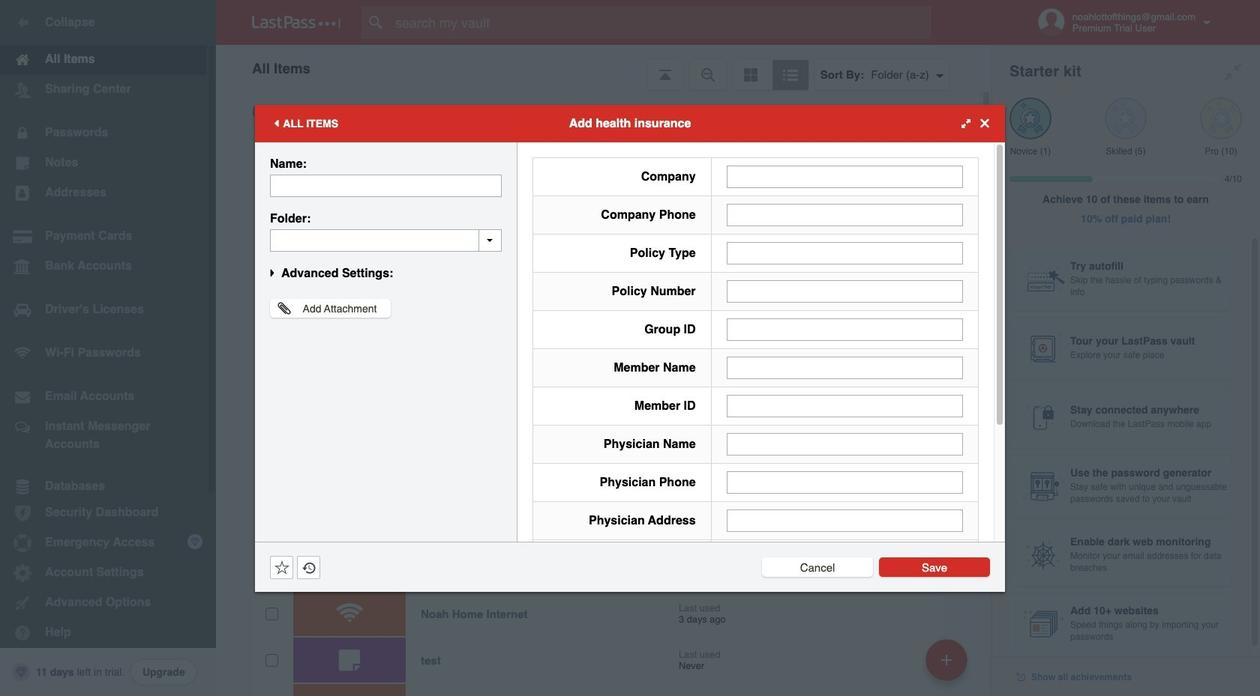 Task type: locate. For each thing, give the bounding box(es) containing it.
vault options navigation
[[216, 45, 992, 90]]

Search search field
[[362, 6, 961, 39]]

dialog
[[255, 105, 1005, 688]]

new item navigation
[[921, 635, 977, 697]]

None text field
[[727, 165, 963, 188], [727, 242, 963, 264], [727, 280, 963, 303], [727, 395, 963, 417], [727, 433, 963, 456], [727, 510, 963, 532], [727, 165, 963, 188], [727, 242, 963, 264], [727, 280, 963, 303], [727, 395, 963, 417], [727, 433, 963, 456], [727, 510, 963, 532]]

None text field
[[270, 174, 502, 197], [727, 204, 963, 226], [270, 229, 502, 252], [727, 318, 963, 341], [727, 357, 963, 379], [727, 472, 963, 494], [270, 174, 502, 197], [727, 204, 963, 226], [270, 229, 502, 252], [727, 318, 963, 341], [727, 357, 963, 379], [727, 472, 963, 494]]



Task type: vqa. For each thing, say whether or not it's contained in the screenshot.
Main Navigation navigation
yes



Task type: describe. For each thing, give the bounding box(es) containing it.
new item image
[[942, 655, 952, 666]]

search my vault text field
[[362, 6, 961, 39]]

lastpass image
[[252, 16, 341, 29]]

main navigation navigation
[[0, 0, 216, 697]]



